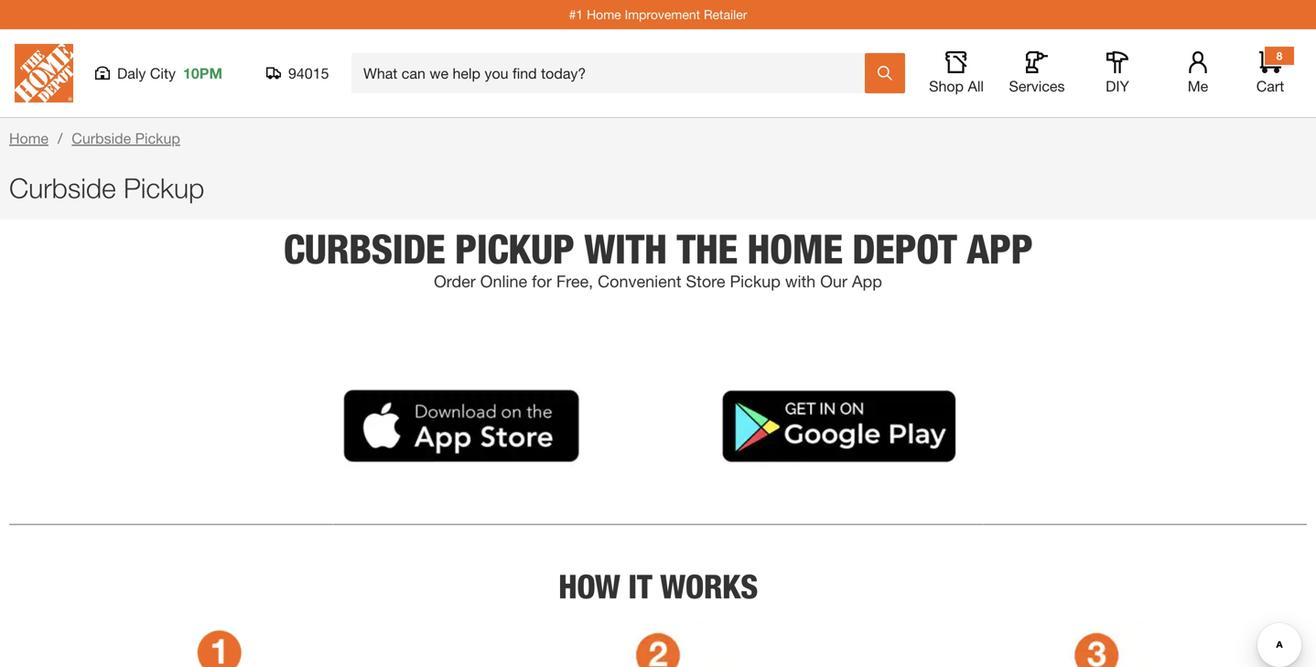 Task type: locate. For each thing, give the bounding box(es) containing it.
order
[[434, 271, 476, 291]]

image image
[[9, 362, 649, 489], [667, 362, 1307, 489], [9, 507, 1307, 537], [9, 621, 430, 667], [448, 621, 868, 667], [887, 621, 1307, 667]]

1 vertical spatial curbside pickup
[[9, 172, 204, 204]]

2 vertical spatial pickup
[[730, 271, 781, 291]]

diy
[[1106, 77, 1129, 95]]

pickup left with
[[730, 271, 781, 291]]

10pm
[[183, 65, 222, 82]]

it
[[628, 567, 652, 606]]

#1 home improvement retailer
[[569, 7, 747, 22]]

shop all
[[929, 77, 984, 95]]

curbside pickup
[[72, 130, 180, 147], [9, 172, 204, 204]]

curbside
[[283, 225, 445, 273]]

curbside pickup down the curbside pickup link
[[9, 172, 204, 204]]

curbside pickup down daly
[[72, 130, 180, 147]]

8
[[1277, 49, 1283, 62]]

works
[[660, 567, 758, 606]]

the
[[677, 225, 737, 273]]

convenient
[[598, 271, 681, 291]]

curbside down home "link"
[[9, 172, 116, 204]]

store
[[686, 271, 725, 291]]

0 vertical spatial curbside
[[72, 130, 131, 147]]

our
[[820, 271, 847, 291]]

pickup down the curbside pickup link
[[124, 172, 204, 204]]

online
[[480, 271, 527, 291]]

0 vertical spatial curbside pickup
[[72, 130, 180, 147]]

home down the home depot logo at the left of page
[[9, 130, 48, 147]]

all
[[968, 77, 984, 95]]

0 vertical spatial home
[[587, 7, 621, 22]]

home
[[587, 7, 621, 22], [9, 130, 48, 147]]

1 horizontal spatial home
[[587, 7, 621, 22]]

home right the #1
[[587, 7, 621, 22]]

shop
[[929, 77, 964, 95]]

how
[[558, 567, 620, 606]]

pickup down city
[[135, 130, 180, 147]]

curbside
[[72, 130, 131, 147], [9, 172, 116, 204]]

the home depot logo image
[[15, 44, 73, 103]]

#1
[[569, 7, 583, 22]]

diy button
[[1088, 51, 1147, 95]]

0 vertical spatial pickup
[[135, 130, 180, 147]]

curbside down daly
[[72, 130, 131, 147]]

0 horizontal spatial home
[[9, 130, 48, 147]]

pickup
[[135, 130, 180, 147], [124, 172, 204, 204], [730, 271, 781, 291]]

home link
[[9, 130, 48, 147]]



Task type: vqa. For each thing, say whether or not it's contained in the screenshot.
Retailer
yes



Task type: describe. For each thing, give the bounding box(es) containing it.
app
[[852, 271, 882, 291]]

for
[[532, 271, 552, 291]]

services button
[[1008, 51, 1066, 95]]

daly city 10pm
[[117, 65, 222, 82]]

shop all button
[[927, 51, 986, 95]]

services
[[1009, 77, 1065, 95]]

me button
[[1169, 51, 1227, 95]]

1 vertical spatial home
[[9, 130, 48, 147]]

pickup
[[455, 225, 574, 273]]

app
[[967, 225, 1033, 273]]

city
[[150, 65, 176, 82]]

with
[[584, 225, 667, 273]]

depot
[[852, 225, 957, 273]]

pickup inside curbside pickup with the home depot app order online for free, convenient store pickup with our app
[[730, 271, 781, 291]]

1 vertical spatial curbside
[[9, 172, 116, 204]]

94015
[[288, 65, 329, 82]]

retailer
[[704, 7, 747, 22]]

improvement
[[625, 7, 700, 22]]

curbside pickup with the home depot app order online for free, convenient store pickup with our app
[[283, 225, 1033, 291]]

daly
[[117, 65, 146, 82]]

1 vertical spatial pickup
[[124, 172, 204, 204]]

how it works
[[558, 567, 758, 606]]

me
[[1188, 77, 1208, 95]]

cart
[[1256, 77, 1284, 95]]

cart 8
[[1256, 49, 1284, 95]]

What can we help you find today? search field
[[363, 54, 864, 92]]

free,
[[556, 271, 593, 291]]

94015 button
[[266, 64, 330, 82]]

curbside pickup link
[[72, 130, 180, 147]]

home
[[747, 225, 843, 273]]

with
[[785, 271, 816, 291]]



